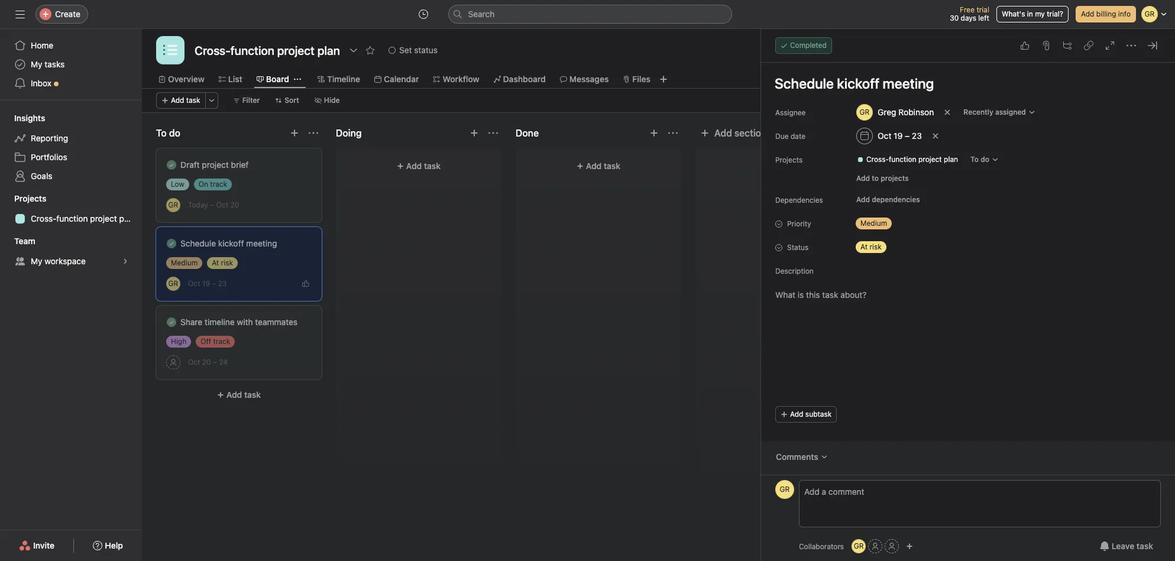 Task type: vqa. For each thing, say whether or not it's contained in the screenshot.
19 inside the Schedule kickoff meeting dialog
yes



Task type: describe. For each thing, give the bounding box(es) containing it.
attachments: add a file to this task, schedule kickoff meeting image
[[1042, 41, 1051, 50]]

kickoff
[[218, 238, 244, 248]]

high
[[171, 337, 186, 346]]

plan inside main content
[[944, 155, 958, 164]]

list link
[[219, 73, 242, 86]]

copy task link image
[[1084, 41, 1094, 50]]

filter button
[[228, 92, 265, 109]]

messages link
[[560, 73, 609, 86]]

projects element
[[0, 188, 142, 231]]

share
[[180, 317, 202, 327]]

see details, my workspace image
[[122, 258, 129, 265]]

my tasks
[[31, 59, 65, 69]]

hide sidebar image
[[15, 9, 25, 19]]

1 vertical spatial at
[[212, 259, 219, 267]]

gr up completed checkbox on the left of page
[[168, 279, 178, 288]]

to do button
[[965, 151, 1004, 168]]

add billing info
[[1081, 9, 1131, 18]]

gr down low
[[168, 200, 178, 209]]

collaborators
[[799, 542, 844, 551]]

add or remove collaborators image
[[906, 543, 913, 550]]

doing
[[336, 128, 362, 138]]

trial
[[977, 5, 990, 14]]

hide button
[[309, 92, 345, 109]]

dependencies
[[776, 196, 823, 205]]

robinson
[[899, 107, 934, 117]]

timeline
[[327, 74, 360, 84]]

off
[[201, 337, 211, 346]]

schedule kickoff meeting
[[180, 238, 277, 248]]

meeting
[[246, 238, 277, 248]]

add inside add section button
[[715, 128, 732, 138]]

my for my workspace
[[31, 256, 42, 266]]

add inside add subtask button
[[790, 410, 804, 419]]

portfolios
[[31, 152, 67, 162]]

files
[[633, 74, 651, 84]]

tasks
[[45, 59, 65, 69]]

my
[[1035, 9, 1045, 18]]

today
[[188, 201, 208, 209]]

completed image for share timeline with teammates
[[164, 315, 179, 330]]

insights button
[[0, 112, 45, 124]]

list image
[[163, 43, 177, 57]]

add to projects button
[[851, 170, 914, 187]]

help button
[[85, 535, 131, 557]]

add billing info button
[[1076, 6, 1136, 22]]

cross-function project plan link inside projects element
[[7, 209, 135, 228]]

goals link
[[7, 167, 135, 186]]

23 for 23
[[218, 279, 227, 288]]

at risk inside popup button
[[861, 243, 882, 251]]

sort button
[[270, 92, 305, 109]]

completed image for schedule kickoff meeting
[[164, 237, 179, 251]]

search button
[[448, 5, 732, 24]]

due
[[776, 132, 789, 141]]

add to starred image
[[366, 46, 375, 55]]

dependencies
[[872, 195, 920, 204]]

30
[[950, 14, 959, 22]]

add dependencies button
[[851, 192, 926, 208]]

insights
[[14, 113, 45, 123]]

gr button down comments at right bottom
[[776, 480, 794, 499]]

help
[[105, 541, 123, 551]]

overview link
[[159, 73, 205, 86]]

track for timeline
[[213, 337, 230, 346]]

files link
[[623, 73, 651, 86]]

at inside popup button
[[861, 243, 868, 251]]

workflow link
[[433, 73, 480, 86]]

to
[[872, 174, 879, 183]]

plan inside projects element
[[119, 214, 135, 224]]

hide
[[324, 96, 340, 105]]

search list box
[[448, 5, 732, 24]]

dashboard link
[[494, 73, 546, 86]]

more actions for this task image
[[1127, 41, 1136, 50]]

info
[[1119, 9, 1131, 18]]

calendar link
[[374, 73, 419, 86]]

completed
[[790, 41, 827, 50]]

share timeline with teammates
[[180, 317, 298, 327]]

board
[[266, 74, 289, 84]]

main content containing greg robinson
[[761, 63, 1175, 537]]

more section actions image for done
[[668, 128, 678, 138]]

workflow
[[443, 74, 480, 84]]

reporting
[[31, 133, 68, 143]]

gr right collaborators on the bottom of page
[[854, 542, 864, 551]]

teammates
[[255, 317, 298, 327]]

done
[[516, 128, 539, 138]]

add inside add to projects button
[[857, 174, 870, 183]]

projects
[[881, 174, 909, 183]]

sort
[[285, 96, 299, 105]]

completed checkbox for schedule
[[164, 237, 179, 251]]

recently
[[964, 108, 994, 117]]

reporting link
[[7, 129, 135, 148]]

set status
[[399, 45, 438, 55]]

add inside add dependencies button
[[857, 195, 870, 204]]

subtask
[[806, 410, 832, 419]]

– for oct 19
[[905, 131, 910, 141]]

oct down on track
[[216, 201, 228, 209]]

goals
[[31, 171, 52, 181]]

cross- inside projects element
[[31, 214, 56, 224]]

cross-function project plan link inside main content
[[852, 154, 963, 166]]

history image
[[419, 9, 428, 19]]

Completed checkbox
[[164, 315, 179, 330]]

home
[[31, 40, 53, 50]]

trial?
[[1047, 9, 1064, 18]]

Task Name text field
[[767, 70, 1161, 97]]

calendar
[[384, 74, 419, 84]]

schedule
[[180, 238, 216, 248]]

0 horizontal spatial medium
[[171, 259, 198, 267]]

function inside projects element
[[56, 214, 88, 224]]

cross-function project plan inside main content
[[867, 155, 958, 164]]

projects inside projects dropdown button
[[14, 193, 46, 203]]

timeline link
[[318, 73, 360, 86]]

days
[[961, 14, 977, 22]]

my for my tasks
[[31, 59, 42, 69]]

1 horizontal spatial 20
[[230, 201, 239, 209]]

description
[[776, 267, 814, 276]]

team
[[14, 236, 35, 246]]

do
[[981, 155, 990, 164]]

oct for oct 19
[[878, 131, 892, 141]]

gr button right collaborators on the bottom of page
[[852, 540, 866, 554]]

1 horizontal spatial project
[[202, 160, 229, 170]]

completed checkbox for draft
[[164, 158, 179, 172]]

at risk button
[[851, 239, 922, 256]]

track for project
[[210, 180, 227, 189]]

free
[[960, 5, 975, 14]]

list
[[228, 74, 242, 84]]

my tasks link
[[7, 55, 135, 74]]



Task type: locate. For each thing, give the bounding box(es) containing it.
1 vertical spatial 23
[[218, 279, 227, 288]]

add task image for to do
[[290, 128, 299, 138]]

1 add task image from the left
[[290, 128, 299, 138]]

oct 19 – 23 inside main content
[[878, 131, 922, 141]]

– left 24
[[213, 358, 217, 367]]

2 add task image from the left
[[470, 128, 479, 138]]

track right "off"
[[213, 337, 230, 346]]

cross- up to
[[867, 155, 889, 164]]

1 vertical spatial projects
[[14, 193, 46, 203]]

0 horizontal spatial project
[[90, 214, 117, 224]]

0 horizontal spatial cross-function project plan link
[[7, 209, 135, 228]]

oct 19 – 23 for oct 19 –
[[188, 279, 227, 288]]

more section actions image for doing
[[489, 128, 498, 138]]

cross-
[[867, 155, 889, 164], [31, 214, 56, 224]]

1 horizontal spatial function
[[889, 155, 917, 164]]

function up projects
[[889, 155, 917, 164]]

set status button
[[383, 42, 443, 59]]

0 horizontal spatial 23
[[218, 279, 227, 288]]

0 horizontal spatial projects
[[14, 193, 46, 203]]

1 vertical spatial oct 19 – 23
[[188, 279, 227, 288]]

1 horizontal spatial cross-function project plan link
[[852, 154, 963, 166]]

project down clear due date icon
[[919, 155, 942, 164]]

show options image
[[349, 46, 358, 55]]

0 vertical spatial completed checkbox
[[164, 158, 179, 172]]

– down greg robinson
[[905, 131, 910, 141]]

23 inside main content
[[912, 131, 922, 141]]

19 down the greg robinson dropdown button
[[894, 131, 903, 141]]

0 vertical spatial cross-function project plan link
[[852, 154, 963, 166]]

inbox
[[31, 78, 51, 88]]

plan up see details, my workspace image
[[119, 214, 135, 224]]

20 left 24
[[202, 358, 211, 367]]

1 vertical spatial 20
[[202, 358, 211, 367]]

completed button
[[776, 37, 832, 54]]

completed image left draft
[[164, 158, 179, 172]]

oct 19 – 23 for oct 19
[[878, 131, 922, 141]]

left
[[979, 14, 990, 22]]

medium button
[[851, 215, 922, 232]]

add dependencies
[[857, 195, 920, 204]]

– inside main content
[[905, 131, 910, 141]]

2 horizontal spatial add task image
[[650, 128, 659, 138]]

track right on
[[210, 180, 227, 189]]

add tab image
[[659, 75, 668, 84]]

what's
[[1002, 9, 1025, 18]]

track
[[210, 180, 227, 189], [213, 337, 230, 346]]

main content
[[761, 63, 1175, 537]]

medium up at risk popup button
[[861, 219, 887, 228]]

0 vertical spatial cross-
[[867, 155, 889, 164]]

0 vertical spatial function
[[889, 155, 917, 164]]

20
[[230, 201, 239, 209], [202, 358, 211, 367]]

draft
[[180, 160, 200, 170]]

add inside add billing info button
[[1081, 9, 1095, 18]]

oct for oct 19 –
[[188, 279, 200, 288]]

medium
[[861, 219, 887, 228], [171, 259, 198, 267]]

dashboard
[[503, 74, 546, 84]]

task inside leave task "button"
[[1137, 541, 1154, 551]]

greg
[[878, 107, 897, 117]]

0 horizontal spatial cross-
[[31, 214, 56, 224]]

23 up timeline on the bottom
[[218, 279, 227, 288]]

add task
[[171, 96, 200, 105], [406, 161, 441, 171], [586, 161, 621, 171], [226, 390, 261, 400]]

completed image left schedule
[[164, 237, 179, 251]]

risk down schedule kickoff meeting at the left of the page
[[221, 259, 233, 267]]

None text field
[[192, 40, 343, 61]]

assigned
[[996, 108, 1026, 117]]

at down schedule kickoff meeting at the left of the page
[[212, 259, 219, 267]]

billing
[[1097, 9, 1117, 18]]

– for oct 19 –
[[212, 279, 216, 288]]

project up teams element
[[90, 214, 117, 224]]

invite button
[[11, 535, 62, 557]]

function up teams element
[[56, 214, 88, 224]]

1 my from the top
[[31, 59, 42, 69]]

draft project brief
[[180, 160, 249, 170]]

inbox link
[[7, 74, 135, 93]]

projects down goals
[[14, 193, 46, 203]]

0 vertical spatial 20
[[230, 201, 239, 209]]

in
[[1027, 9, 1033, 18]]

completed image for draft project brief
[[164, 158, 179, 172]]

0 horizontal spatial plan
[[119, 214, 135, 224]]

cross-function project plan inside projects element
[[31, 214, 135, 224]]

2 completed image from the top
[[164, 237, 179, 251]]

1 horizontal spatial at
[[861, 243, 868, 251]]

projects button
[[0, 193, 46, 205]]

23
[[912, 131, 922, 141], [218, 279, 227, 288]]

gr button up completed checkbox on the left of page
[[166, 277, 180, 291]]

more section actions image
[[489, 128, 498, 138], [668, 128, 678, 138]]

add task image left done
[[470, 128, 479, 138]]

19 for oct 19
[[894, 131, 903, 141]]

0 vertical spatial my
[[31, 59, 42, 69]]

1 vertical spatial 19
[[202, 279, 210, 288]]

0 vertical spatial track
[[210, 180, 227, 189]]

more section actions image
[[309, 128, 318, 138]]

completed checkbox left draft
[[164, 158, 179, 172]]

0 horizontal spatial 20
[[202, 358, 211, 367]]

leave
[[1112, 541, 1135, 551]]

at down medium dropdown button
[[861, 243, 868, 251]]

1 horizontal spatial cross-
[[867, 155, 889, 164]]

add to projects
[[857, 174, 909, 183]]

more actions image
[[208, 97, 215, 104]]

clear due date image
[[932, 133, 939, 140]]

0 vertical spatial 19
[[894, 131, 903, 141]]

2 my from the top
[[31, 256, 42, 266]]

1 horizontal spatial medium
[[861, 219, 887, 228]]

risk down medium dropdown button
[[870, 243, 882, 251]]

1 completed image from the top
[[164, 158, 179, 172]]

1 vertical spatial medium
[[171, 259, 198, 267]]

my
[[31, 59, 42, 69], [31, 256, 42, 266]]

2 completed checkbox from the top
[[164, 237, 179, 251]]

0 vertical spatial plan
[[944, 155, 958, 164]]

workspace
[[45, 256, 86, 266]]

0 vertical spatial completed image
[[164, 158, 179, 172]]

invite
[[33, 541, 55, 551]]

add task image down "add tab" image
[[650, 128, 659, 138]]

my workspace link
[[7, 252, 135, 271]]

completed checkbox left schedule
[[164, 237, 179, 251]]

completed image
[[164, 158, 179, 172], [164, 237, 179, 251], [164, 315, 179, 330]]

plan left to
[[944, 155, 958, 164]]

tab actions image
[[294, 76, 301, 83]]

my inside teams element
[[31, 256, 42, 266]]

19 up timeline on the bottom
[[202, 279, 210, 288]]

0 horizontal spatial oct 19 – 23
[[188, 279, 227, 288]]

0 likes. click to like this task image
[[302, 280, 309, 287]]

oct 19 – 23
[[878, 131, 922, 141], [188, 279, 227, 288]]

oct
[[878, 131, 892, 141], [216, 201, 228, 209], [188, 279, 200, 288], [188, 358, 200, 367]]

create button
[[35, 5, 88, 24]]

2 vertical spatial completed image
[[164, 315, 179, 330]]

gr down comments at right bottom
[[780, 485, 790, 494]]

assignee
[[776, 108, 806, 117]]

oct inside main content
[[878, 131, 892, 141]]

at risk
[[861, 243, 882, 251], [212, 259, 233, 267]]

19
[[894, 131, 903, 141], [202, 279, 210, 288]]

function
[[889, 155, 917, 164], [56, 214, 88, 224]]

1 horizontal spatial plan
[[944, 155, 958, 164]]

projects down due date
[[776, 156, 803, 164]]

projects inside main content
[[776, 156, 803, 164]]

add task image for done
[[650, 128, 659, 138]]

0 horizontal spatial risk
[[221, 259, 233, 267]]

full screen image
[[1106, 41, 1115, 50]]

1 horizontal spatial projects
[[776, 156, 803, 164]]

cross-function project plan link up teams element
[[7, 209, 135, 228]]

oct for oct 20 –
[[188, 358, 200, 367]]

gr button down low
[[166, 198, 180, 212]]

cross-function project plan up projects
[[867, 155, 958, 164]]

oct down greg at the top
[[878, 131, 892, 141]]

1 horizontal spatial at risk
[[861, 243, 882, 251]]

1 vertical spatial plan
[[119, 214, 135, 224]]

0 likes. click to like this task image
[[1020, 41, 1030, 50]]

1 vertical spatial risk
[[221, 259, 233, 267]]

cross- inside main content
[[867, 155, 889, 164]]

0 horizontal spatial at
[[212, 259, 219, 267]]

add subtask button
[[776, 406, 837, 423]]

remove assignee image
[[944, 109, 951, 116]]

greg robinson
[[878, 107, 934, 117]]

section
[[735, 128, 767, 138]]

1 more section actions image from the left
[[489, 128, 498, 138]]

19 for oct 19 –
[[202, 279, 210, 288]]

1 vertical spatial track
[[213, 337, 230, 346]]

0 vertical spatial projects
[[776, 156, 803, 164]]

0 vertical spatial 23
[[912, 131, 922, 141]]

1 horizontal spatial oct 19 – 23
[[878, 131, 922, 141]]

add task image for doing
[[470, 128, 479, 138]]

at risk down medium dropdown button
[[861, 243, 882, 251]]

0 horizontal spatial function
[[56, 214, 88, 224]]

0 vertical spatial cross-function project plan
[[867, 155, 958, 164]]

add task image left more section actions image
[[290, 128, 299, 138]]

schedule kickoff meeting dialog
[[761, 29, 1175, 561]]

risk
[[870, 243, 882, 251], [221, 259, 233, 267]]

23 left clear due date icon
[[912, 131, 922, 141]]

cross- down projects dropdown button
[[31, 214, 56, 224]]

low
[[171, 180, 184, 189]]

teams element
[[0, 231, 142, 273]]

19 inside main content
[[894, 131, 903, 141]]

1 horizontal spatial more section actions image
[[668, 128, 678, 138]]

completed image left the share
[[164, 315, 179, 330]]

set
[[399, 45, 412, 55]]

medium inside dropdown button
[[861, 219, 887, 228]]

0 horizontal spatial add task image
[[290, 128, 299, 138]]

messages
[[570, 74, 609, 84]]

oct 19 – 23 up timeline on the bottom
[[188, 279, 227, 288]]

1 horizontal spatial cross-function project plan
[[867, 155, 958, 164]]

off track
[[201, 337, 230, 346]]

brief
[[231, 160, 249, 170]]

0 vertical spatial at
[[861, 243, 868, 251]]

0 horizontal spatial 19
[[202, 279, 210, 288]]

3 completed image from the top
[[164, 315, 179, 330]]

add subtask image
[[1063, 41, 1073, 50]]

my down team
[[31, 256, 42, 266]]

home link
[[7, 36, 135, 55]]

status
[[414, 45, 438, 55]]

cross-function project plan up teams element
[[31, 214, 135, 224]]

Completed checkbox
[[164, 158, 179, 172], [164, 237, 179, 251]]

1 vertical spatial function
[[56, 214, 88, 224]]

what's in my trial?
[[1002, 9, 1064, 18]]

comments
[[776, 452, 819, 462]]

project inside main content
[[919, 155, 942, 164]]

task
[[186, 96, 200, 105], [424, 161, 441, 171], [604, 161, 621, 171], [244, 390, 261, 400], [1137, 541, 1154, 551]]

– up timeline on the bottom
[[212, 279, 216, 288]]

0 horizontal spatial more section actions image
[[489, 128, 498, 138]]

0 horizontal spatial at risk
[[212, 259, 233, 267]]

0 vertical spatial at risk
[[861, 243, 882, 251]]

function inside schedule kickoff meeting dialog
[[889, 155, 917, 164]]

risk inside popup button
[[870, 243, 882, 251]]

1 vertical spatial completed image
[[164, 237, 179, 251]]

1 horizontal spatial 23
[[912, 131, 922, 141]]

cross-function project plan
[[867, 155, 958, 164], [31, 214, 135, 224]]

1 horizontal spatial 19
[[894, 131, 903, 141]]

1 horizontal spatial add task image
[[470, 128, 479, 138]]

0 vertical spatial risk
[[870, 243, 882, 251]]

my workspace
[[31, 256, 86, 266]]

what's in my trial? button
[[997, 6, 1069, 22]]

comments button
[[768, 447, 836, 468]]

project up on track
[[202, 160, 229, 170]]

my inside the global element
[[31, 59, 42, 69]]

3 add task image from the left
[[650, 128, 659, 138]]

to do
[[971, 155, 990, 164]]

– for oct 20 –
[[213, 358, 217, 367]]

1 vertical spatial cross-function project plan link
[[7, 209, 135, 228]]

my left tasks
[[31, 59, 42, 69]]

0 vertical spatial oct 19 – 23
[[878, 131, 922, 141]]

0 vertical spatial medium
[[861, 219, 887, 228]]

2 more section actions image from the left
[[668, 128, 678, 138]]

2 horizontal spatial project
[[919, 155, 942, 164]]

1 horizontal spatial risk
[[870, 243, 882, 251]]

1 vertical spatial cross-
[[31, 214, 56, 224]]

add task image
[[290, 128, 299, 138], [470, 128, 479, 138], [650, 128, 659, 138]]

global element
[[0, 29, 142, 100]]

insights element
[[0, 108, 142, 188]]

oct 19 – 23 down the greg robinson dropdown button
[[878, 131, 922, 141]]

search
[[468, 9, 495, 19]]

1 vertical spatial my
[[31, 256, 42, 266]]

oct 20 – 24
[[188, 358, 228, 367]]

close details image
[[1148, 41, 1158, 50]]

leave task
[[1112, 541, 1154, 551]]

– right today
[[210, 201, 214, 209]]

at risk down schedule kickoff meeting at the left of the page
[[212, 259, 233, 267]]

add section
[[715, 128, 767, 138]]

20 right today
[[230, 201, 239, 209]]

23 for – 23
[[912, 131, 922, 141]]

to do
[[156, 128, 180, 138]]

1 vertical spatial cross-function project plan
[[31, 214, 135, 224]]

1 vertical spatial completed checkbox
[[164, 237, 179, 251]]

1 completed checkbox from the top
[[164, 158, 179, 172]]

oct up the share
[[188, 279, 200, 288]]

medium down schedule
[[171, 259, 198, 267]]

with
[[237, 317, 253, 327]]

on
[[199, 180, 208, 189]]

date
[[791, 132, 806, 141]]

oct left 24
[[188, 358, 200, 367]]

cross-function project plan link up projects
[[852, 154, 963, 166]]

1 vertical spatial at risk
[[212, 259, 233, 267]]

0 horizontal spatial cross-function project plan
[[31, 214, 135, 224]]

greg robinson button
[[851, 102, 940, 123]]



